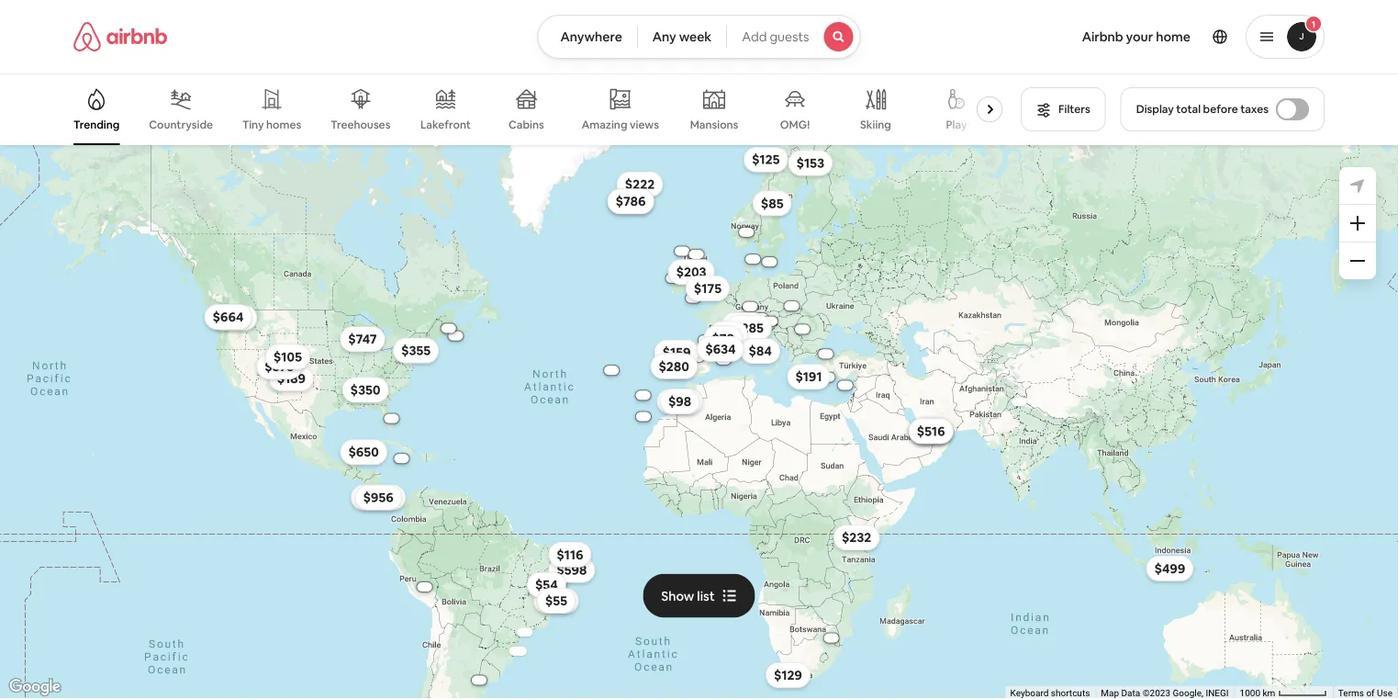 Task type: locate. For each thing, give the bounding box(es) containing it.
zoom out image
[[1351, 254, 1366, 268]]

$249 button
[[512, 616, 559, 642]]

$164 button
[[298, 413, 344, 439]]

$105 button down trending
[[102, 179, 147, 205]]

$129
[[774, 667, 803, 683]]

$40 button
[[912, 417, 952, 443]]

$122
[[526, 618, 554, 634]]

$153 button
[[789, 150, 833, 176]]

0 vertical spatial $105 button
[[102, 179, 147, 205]]

your
[[1127, 28, 1154, 45]]

$130
[[771, 670, 800, 686]]

$189 button
[[269, 365, 314, 391]]

none search field containing anywhere
[[538, 15, 861, 59]]

$126 button
[[518, 615, 563, 641]]

$116
[[557, 546, 584, 563]]

anywhere
[[561, 28, 623, 45]]

$764
[[408, 327, 438, 344]]

$355 button
[[393, 338, 439, 363]]

$240 button
[[318, 375, 365, 401]]

$125
[[752, 151, 780, 168]]

$122 button
[[517, 613, 562, 639]]

keyboard
[[1011, 688, 1049, 699]]

keyboard shortcuts
[[1011, 688, 1091, 699]]

$191 button
[[788, 364, 831, 390]]

$280
[[659, 358, 690, 375]]

1 vertical spatial $105
[[274, 349, 302, 365]]

$598
[[557, 562, 587, 578]]

views
[[630, 117, 660, 132]]

guests
[[770, 28, 810, 45]]

profile element
[[883, 0, 1325, 73]]

tiny homes
[[242, 118, 301, 132]]

$786
[[616, 193, 646, 210], [616, 193, 646, 210]]

$516
[[917, 423, 946, 439]]

group
[[73, 73, 1010, 145]]

$355
[[401, 342, 431, 359]]

$105 button up $189
[[265, 344, 310, 370]]

$152
[[512, 619, 540, 636]]

$37 button
[[494, 643, 532, 669]]

0 horizontal spatial $105 button
[[102, 179, 147, 205]]

$82 button
[[912, 418, 951, 444]]

$350 button
[[342, 377, 389, 403]]

$315
[[340, 363, 368, 380]]

$116 button
[[549, 542, 592, 568]]

$171 button
[[314, 320, 357, 346]]

data
[[1122, 688, 1141, 699]]

$315 button
[[332, 359, 376, 385]]

$107
[[775, 672, 804, 689]]

skiing
[[861, 118, 892, 132]]

$210
[[917, 423, 946, 439]]

$650 button
[[340, 439, 387, 465]]

km
[[1263, 688, 1276, 699]]

$80 button
[[328, 315, 368, 340]]

$27
[[529, 620, 551, 636]]

$105 button
[[102, 179, 147, 205], [265, 344, 310, 370]]

$80
[[336, 319, 360, 336]]

$105 down trending
[[110, 183, 138, 200]]

zoom in image
[[1351, 216, 1366, 231]]

homes
[[266, 118, 301, 132]]

google map
showing 137 stays. region
[[0, 145, 1399, 699]]

1
[[1312, 18, 1316, 30]]

$65
[[717, 326, 740, 342]]

$222
[[625, 176, 655, 193]]

1000
[[1241, 688, 1261, 699]]

$500
[[218, 310, 249, 326]]

filters
[[1059, 102, 1091, 116]]

amazing views
[[582, 117, 660, 132]]

any
[[653, 28, 677, 45]]

$55
[[546, 592, 568, 609]]

lakefront
[[421, 118, 471, 132]]

$327 $175
[[666, 280, 722, 410]]

$230
[[411, 327, 441, 344]]

$180
[[506, 644, 531, 658]]

taxes
[[1241, 102, 1269, 116]]

$105
[[110, 183, 138, 200], [274, 349, 302, 365]]

$105 up $189
[[274, 349, 302, 365]]

mansions
[[690, 118, 739, 132]]

©2023
[[1143, 688, 1171, 699]]

$40
[[921, 422, 944, 438]]

anywhere button
[[538, 15, 638, 59]]

$176 button
[[909, 418, 954, 444]]

None search field
[[538, 15, 861, 59]]

$650
[[349, 444, 379, 460]]

$222 button
[[617, 171, 663, 197]]

show
[[662, 588, 695, 604]]

$280 button
[[651, 353, 698, 379]]

$175
[[694, 280, 722, 297]]

$84
[[749, 343, 772, 359]]

$634
[[706, 341, 736, 357]]

1 vertical spatial $105 button
[[265, 344, 310, 370]]

$499
[[1155, 560, 1186, 577]]

$198
[[730, 317, 759, 333]]

$268 button
[[762, 666, 809, 692]]

group containing amazing views
[[73, 73, 1010, 145]]

show list
[[662, 588, 715, 604]]

0 vertical spatial $105
[[110, 183, 138, 200]]



Task type: vqa. For each thing, say whether or not it's contained in the screenshot.
$121 $158
yes



Task type: describe. For each thing, give the bounding box(es) containing it.
$285
[[734, 319, 764, 336]]

$107 button
[[767, 668, 812, 693]]

$27 button
[[521, 615, 560, 641]]

$129 button
[[766, 662, 811, 688]]

add guests
[[742, 28, 810, 45]]

$152 button
[[504, 615, 548, 640]]

tiny
[[242, 118, 264, 132]]

$450
[[323, 316, 354, 333]]

$56 button
[[500, 636, 539, 661]]

display
[[1137, 102, 1175, 116]]

$664 button
[[204, 304, 252, 330]]

$65 button
[[709, 321, 748, 347]]

total
[[1177, 102, 1201, 116]]

1 horizontal spatial $105
[[274, 349, 302, 365]]

$54 button
[[527, 572, 567, 598]]

trending
[[73, 118, 120, 132]]

google image
[[5, 675, 65, 699]]

$54
[[535, 577, 558, 593]]

$295
[[521, 621, 551, 637]]

$160
[[542, 592, 571, 609]]

map data ©2023 google, inegi
[[1102, 688, 1230, 699]]

$268
[[770, 671, 800, 687]]

map
[[1102, 688, 1120, 699]]

$3,031
[[766, 670, 805, 686]]

$598 button
[[549, 557, 595, 583]]

$90 button
[[655, 353, 695, 378]]

$402 button
[[317, 365, 364, 391]]

$516 button
[[909, 418, 954, 444]]

$158
[[429, 327, 457, 344]]

$747
[[348, 331, 377, 347]]

$189
[[277, 370, 306, 387]]

$500 button
[[210, 305, 257, 331]]

$203
[[677, 264, 707, 280]]

$180 button
[[496, 638, 541, 664]]

$72 button
[[1001, 389, 1039, 414]]

display total before taxes
[[1137, 102, 1269, 116]]

$215
[[304, 400, 332, 416]]

$232 button
[[834, 525, 880, 550]]

$188
[[362, 378, 391, 394]]

$176
[[918, 423, 945, 439]]

$215 button
[[296, 395, 341, 421]]

$54 $160
[[535, 577, 571, 609]]

$159 button
[[655, 340, 700, 365]]

$185 $400
[[323, 315, 438, 347]]

$125 button
[[744, 147, 788, 172]]

$240
[[326, 380, 357, 396]]

$98
[[669, 393, 692, 410]]

any week
[[653, 28, 712, 45]]

$203 button
[[668, 259, 715, 285]]

$84 button
[[741, 338, 781, 364]]

1 horizontal spatial $105 button
[[265, 344, 310, 370]]

$43
[[515, 625, 535, 640]]

$121 $158
[[408, 327, 457, 346]]

0 horizontal spatial $105
[[110, 183, 138, 200]]

$188 button
[[354, 373, 399, 399]]

$295 button
[[512, 616, 559, 642]]

amazing
[[582, 117, 628, 132]]

1000 km button
[[1235, 686, 1334, 699]]

$747 button
[[340, 326, 385, 352]]

keyboard shortcuts button
[[1011, 687, 1091, 699]]

$350
[[351, 382, 381, 398]]

add guests button
[[727, 15, 861, 59]]

$85
[[761, 195, 784, 212]]

$400 button
[[398, 326, 446, 351]]

1 button
[[1246, 15, 1325, 59]]

$171
[[322, 324, 348, 341]]

$82
[[920, 423, 943, 439]]

$158 button
[[421, 323, 466, 349]]

terms of use
[[1339, 688, 1393, 699]]

$664
[[213, 309, 244, 325]]

use
[[1378, 688, 1393, 699]]

$185 button
[[315, 311, 360, 336]]

$72
[[1010, 394, 1030, 409]]

$78
[[712, 330, 735, 347]]

cabins
[[509, 118, 544, 132]]

airbnb your home link
[[1072, 17, 1202, 56]]

play
[[947, 118, 968, 132]]

$499 button
[[1147, 556, 1194, 581]]

$159
[[663, 344, 691, 361]]

week
[[679, 28, 712, 45]]

$402
[[325, 369, 356, 386]]



